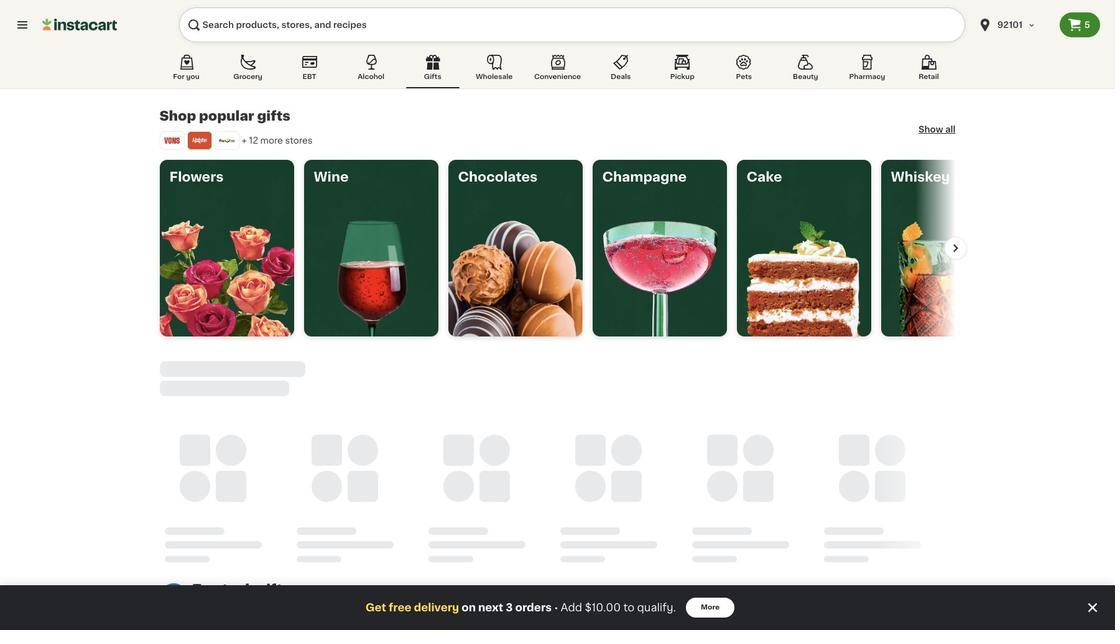 Task type: locate. For each thing, give the bounding box(es) containing it.
show all
[[919, 125, 956, 134]]

whiskey link
[[881, 160, 1015, 336]]

gifts button
[[406, 52, 459, 88]]

2 gifts from the top
[[257, 583, 290, 596]]

on
[[462, 603, 476, 613]]

get free delivery on next 3 orders • add $10.00 to qualify.
[[366, 603, 676, 613]]

progress bar
[[160, 361, 956, 562]]

1 vertical spatial gifts
[[257, 583, 290, 596]]

vons logo image
[[163, 131, 181, 150]]

wine link
[[304, 160, 438, 336]]

pharmacy
[[849, 73, 885, 80]]

champagne link
[[592, 160, 727, 336]]

deals button
[[594, 52, 648, 88]]

1 gifts from the top
[[257, 109, 290, 123]]

convenience button
[[529, 52, 586, 88]]

ebt
[[303, 73, 316, 80]]

retail button
[[902, 52, 956, 88]]

+ 12 more stores
[[242, 136, 313, 145]]

pickup button
[[656, 52, 709, 88]]

treatment tracker modal dialog
[[0, 585, 1115, 630]]

None search field
[[179, 7, 965, 42]]

92101
[[997, 21, 1023, 29]]

grocery button
[[221, 52, 275, 88]]

to
[[623, 603, 634, 613]]

top tech gifts
[[192, 583, 290, 596]]

gifts
[[424, 73, 441, 80]]

cake link
[[737, 160, 871, 336]]

convenience
[[534, 73, 581, 80]]

5 button
[[1060, 12, 1100, 37]]

•
[[554, 603, 558, 612]]

add
[[561, 603, 582, 613]]

gifts right tech
[[257, 583, 290, 596]]

gifts
[[257, 109, 290, 123], [257, 583, 290, 596]]

food4less logo image
[[217, 131, 236, 150]]

wine
[[314, 170, 349, 183]]

more
[[701, 604, 720, 611]]

3
[[506, 603, 513, 613]]

+ 12 more stores link
[[160, 127, 313, 150]]

for you button
[[160, 52, 213, 88]]

flowers
[[169, 170, 224, 183]]

more
[[260, 136, 283, 145]]

tile list cards carousel element
[[155, 155, 1020, 341]]

orders
[[515, 603, 552, 613]]

flowers link
[[160, 160, 294, 336]]

alcohol button
[[344, 52, 398, 88]]

tab panel containing shop popular gifts
[[146, 109, 1020, 630]]

for
[[173, 73, 185, 80]]

next
[[478, 603, 503, 613]]

retail
[[919, 73, 939, 80]]

tab panel
[[146, 109, 1020, 630]]

show
[[919, 125, 943, 134]]

gifts up more
[[257, 109, 290, 123]]

gifts for shop popular gifts
[[257, 109, 290, 123]]

wholesale
[[476, 73, 513, 80]]

free
[[389, 603, 411, 613]]

pets button
[[717, 52, 771, 88]]

0 vertical spatial gifts
[[257, 109, 290, 123]]

more button
[[686, 598, 735, 618]]

12
[[249, 136, 258, 145]]



Task type: describe. For each thing, give the bounding box(es) containing it.
top
[[192, 583, 219, 596]]

gifts for top tech gifts
[[257, 583, 290, 596]]

for you
[[173, 73, 200, 80]]

+
[[242, 136, 247, 145]]

chocolates
[[458, 170, 538, 183]]

item carousel region
[[146, 621, 970, 630]]

deals
[[611, 73, 631, 80]]

grocery
[[233, 73, 262, 80]]

pets
[[736, 73, 752, 80]]

popular
[[199, 109, 254, 123]]

shop popular gifts
[[160, 109, 290, 123]]

ralphs logo image
[[190, 131, 209, 150]]

92101 button
[[970, 7, 1060, 42]]

stores
[[285, 136, 313, 145]]

shop categories tab list
[[160, 52, 956, 88]]

pharmacy button
[[841, 52, 894, 88]]

qualify.
[[637, 603, 676, 613]]

beauty button
[[779, 52, 832, 88]]

get
[[366, 603, 386, 613]]

champagne
[[602, 170, 687, 183]]

tech
[[222, 583, 254, 596]]

92101 button
[[978, 7, 1052, 42]]

all
[[945, 125, 956, 134]]

instacart image
[[42, 17, 117, 32]]

ebt button
[[283, 52, 336, 88]]

wholesale button
[[468, 52, 521, 88]]

Search field
[[179, 7, 965, 42]]

shop
[[160, 109, 196, 123]]

you
[[186, 73, 200, 80]]

$10.00
[[585, 603, 621, 613]]

next image
[[948, 240, 964, 256]]

chocolates link
[[448, 160, 582, 336]]

5
[[1085, 21, 1090, 29]]

pickup
[[670, 73, 695, 80]]

whiskey
[[891, 170, 950, 183]]

alcohol
[[358, 73, 384, 80]]

cake
[[747, 170, 782, 183]]

beauty
[[793, 73, 818, 80]]

show all link
[[919, 123, 956, 136]]

delivery
[[414, 603, 459, 613]]



Task type: vqa. For each thing, say whether or not it's contained in the screenshot.
TREATMENT TRACKER MODAL dialog
yes



